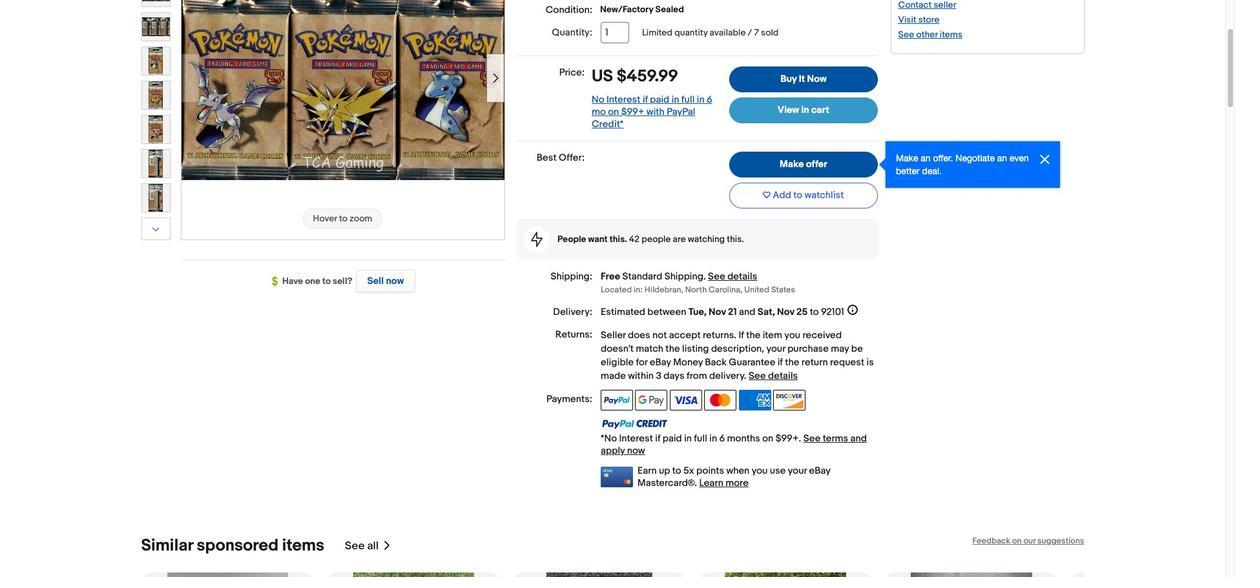 Task type: describe. For each thing, give the bounding box(es) containing it.
doesn't
[[601, 343, 634, 356]]

shipping
[[665, 271, 704, 283]]

free standard shipping . see details located in: hildebran, north carolina, united states
[[601, 271, 796, 296]]

people want this. 42 people are watching this.
[[558, 234, 744, 245]]

see terms and apply now link
[[601, 433, 867, 458]]

description,
[[712, 343, 765, 356]]

view in cart link
[[730, 98, 878, 123]]

make an offer. negotiate an even better deal. tooltip
[[886, 141, 1061, 188]]

cart
[[812, 104, 830, 116]]

add
[[773, 190, 792, 202]]

0 horizontal spatial the
[[666, 343, 680, 356]]

see down guarantee
[[749, 371, 766, 383]]

match
[[636, 343, 664, 356]]

north
[[686, 285, 707, 296]]

estimated
[[601, 307, 646, 319]]

it
[[799, 73, 806, 85]]

us $459.99
[[592, 67, 679, 87]]

Quantity: text field
[[601, 22, 630, 43]]

$99+
[[622, 106, 645, 118]]

2 horizontal spatial on
[[1013, 537, 1022, 547]]

sell now link
[[353, 270, 416, 293]]

does
[[628, 330, 651, 342]]

offer.
[[934, 153, 954, 163]]

no interest if paid in full in 6 mo on $99+ with paypal credit* link
[[592, 94, 713, 131]]

picture 4 of 9 image
[[142, 47, 170, 75]]

deal.
[[923, 166, 942, 176]]

estimated between tue, nov 21 and sat, nov 25 to 92101
[[601, 307, 845, 319]]

item
[[763, 330, 783, 342]]

to right 25
[[810, 307, 819, 319]]

returns:
[[556, 329, 593, 342]]

see inside visit store see other items
[[899, 29, 915, 40]]

see all link
[[345, 537, 392, 557]]

visa image
[[670, 391, 702, 411]]

if inside if the return request is made within 3 days from delivery
[[778, 357, 783, 369]]

in left months
[[710, 433, 718, 446]]

watching
[[688, 234, 725, 245]]

1 vertical spatial .
[[744, 371, 747, 383]]

mastercard®.
[[638, 478, 697, 490]]

if
[[739, 330, 744, 342]]

ebay mastercard image
[[601, 468, 633, 488]]

terms
[[823, 433, 849, 446]]

available
[[710, 27, 746, 38]]

on for mo
[[608, 106, 619, 118]]

see all
[[345, 540, 379, 553]]

seller does not accept returns. if the item you received doesn't match the listing description, your purchase may be eligible for
[[601, 330, 863, 369]]

discover image
[[774, 391, 806, 411]]

. inside free standard shipping . see details located in: hildebran, north carolina, united states
[[704, 271, 706, 283]]

0 horizontal spatial and
[[739, 307, 756, 319]]

sell now
[[367, 275, 404, 288]]

quantity
[[675, 27, 708, 38]]

from
[[687, 371, 708, 383]]

suggestions
[[1038, 537, 1085, 547]]

us $459.99 main content
[[516, 0, 880, 490]]

make offer link
[[730, 152, 878, 178]]

ebay inside earn up to 5x points when you use your ebay mastercard®.
[[810, 466, 831, 478]]

up
[[659, 466, 671, 478]]

buy it now
[[781, 73, 827, 85]]

the inside if the return request is made within 3 days from delivery
[[785, 357, 800, 369]]

1 this. from the left
[[610, 234, 627, 245]]

watchlist
[[805, 190, 844, 202]]

offer:
[[559, 152, 585, 164]]

see terms and apply now
[[601, 433, 867, 458]]

1 horizontal spatial the
[[747, 330, 761, 342]]

you inside earn up to 5x points when you use your ebay mastercard®.
[[752, 466, 768, 478]]

see other items link
[[899, 29, 963, 40]]

to inside button
[[794, 190, 803, 202]]

use
[[770, 466, 786, 478]]

new/factory
[[601, 4, 654, 15]]

0 vertical spatial now
[[386, 275, 404, 288]]

standard
[[623, 271, 663, 283]]

master card image
[[705, 391, 737, 411]]

now
[[808, 73, 827, 85]]

back
[[705, 357, 727, 369]]

see inside free standard shipping . see details located in: hildebran, north carolina, united states
[[708, 271, 726, 283]]

no interest if paid in full in 6 mo on $99+ with paypal credit*
[[592, 94, 713, 131]]

more
[[726, 478, 749, 490]]

92101
[[821, 307, 845, 319]]

ebay money back guarantee
[[650, 357, 776, 369]]

states
[[772, 285, 796, 296]]

to right one
[[323, 276, 331, 287]]

buy it now link
[[730, 67, 878, 92]]

0 vertical spatial see details link
[[708, 271, 758, 283]]

similar
[[141, 537, 193, 557]]

in right with
[[672, 94, 680, 106]]

1 an from the left
[[921, 153, 931, 163]]

picture 3 of 9 image
[[142, 13, 170, 41]]

2 nov from the left
[[778, 307, 795, 319]]

to inside earn up to 5x points when you use your ebay mastercard®.
[[673, 466, 682, 478]]

sealed
[[656, 4, 684, 15]]

hildebran,
[[645, 285, 684, 296]]

paypal image
[[601, 391, 633, 411]]

tue,
[[689, 307, 707, 319]]

free
[[601, 271, 621, 283]]

earn up to 5x points when you use your ebay mastercard®.
[[638, 466, 831, 490]]

learn more
[[700, 478, 749, 490]]

1 vertical spatial see details link
[[749, 371, 798, 383]]

all
[[367, 540, 379, 553]]

21
[[728, 307, 737, 319]]

make for make an offer. negotiate an even better deal.
[[896, 153, 919, 163]]

interest for *no
[[620, 433, 653, 446]]

2 this. from the left
[[727, 234, 744, 245]]

add to watchlist button
[[730, 183, 878, 209]]

similar sponsored items
[[141, 537, 325, 557]]

1 horizontal spatial details
[[769, 371, 798, 383]]

visit store see other items
[[899, 14, 963, 40]]

negotiate
[[956, 153, 995, 163]]

for
[[636, 357, 648, 369]]

your inside seller does not accept returns. if the item you received doesn't match the listing description, your purchase may be eligible for
[[767, 343, 786, 356]]

picture 2 of 9 image
[[142, 0, 170, 6]]

in:
[[634, 285, 643, 296]]

have one to sell?
[[282, 276, 353, 287]]

with details__icon image
[[531, 232, 543, 248]]

items inside visit store see other items
[[940, 29, 963, 40]]

with
[[647, 106, 665, 118]]

one
[[305, 276, 321, 287]]

is
[[867, 357, 874, 369]]

our
[[1024, 537, 1036, 547]]

between
[[648, 307, 687, 319]]



Task type: vqa. For each thing, say whether or not it's contained in the screenshot.
rightmost now
yes



Task type: locate. For each thing, give the bounding box(es) containing it.
and inside see terms and apply now
[[851, 433, 867, 446]]

on left the $99+.
[[763, 433, 774, 446]]

full up points
[[694, 433, 708, 446]]

0 horizontal spatial an
[[921, 153, 931, 163]]

within
[[628, 371, 654, 383]]

42
[[629, 234, 640, 245]]

view
[[778, 104, 800, 116]]

1 horizontal spatial and
[[851, 433, 867, 446]]

the down purchase
[[785, 357, 800, 369]]

interest down paypal credit image
[[620, 433, 653, 446]]

1 nov from the left
[[709, 307, 726, 319]]

this. right watching
[[727, 234, 744, 245]]

an up deal.
[[921, 153, 931, 163]]

nov
[[709, 307, 726, 319], [778, 307, 795, 319]]

on for months
[[763, 433, 774, 446]]

now right sell
[[386, 275, 404, 288]]

the right "if"
[[747, 330, 761, 342]]

full for months
[[694, 433, 708, 446]]

if the return request is made within 3 days from delivery
[[601, 357, 874, 383]]

ebay up 3
[[650, 357, 671, 369]]

make inside us $459.99 'main content'
[[780, 158, 804, 171]]

your right use
[[788, 466, 807, 478]]

0 horizontal spatial ebay
[[650, 357, 671, 369]]

0 horizontal spatial this.
[[610, 234, 627, 245]]

0 vertical spatial your
[[767, 343, 786, 356]]

1 vertical spatial ebay
[[810, 466, 831, 478]]

1 vertical spatial and
[[851, 433, 867, 446]]

picture 8 of 9 image
[[142, 184, 170, 212]]

see down visit
[[899, 29, 915, 40]]

. down guarantee
[[744, 371, 747, 383]]

condition:
[[546, 4, 593, 16]]

store
[[919, 14, 940, 25]]

6 right paypal
[[707, 94, 713, 106]]

1 vertical spatial paid
[[663, 433, 682, 446]]

picture 5 of 9 image
[[142, 81, 170, 109]]

visit
[[899, 14, 917, 25]]

eligible
[[601, 357, 634, 369]]

See all text field
[[345, 540, 379, 553]]

located
[[601, 285, 632, 296]]

to left 5x
[[673, 466, 682, 478]]

the down accept
[[666, 343, 680, 356]]

6 for *no interest if paid in full in 6 months on $99+.
[[720, 433, 725, 446]]

2 vertical spatial the
[[785, 357, 800, 369]]

1 vertical spatial items
[[282, 537, 325, 557]]

1 horizontal spatial now
[[627, 446, 645, 458]]

delivery:
[[553, 307, 593, 319]]

picture 7 of 9 image
[[142, 150, 170, 178]]

to right add
[[794, 190, 803, 202]]

1 vertical spatial details
[[769, 371, 798, 383]]

sell?
[[333, 276, 353, 287]]

if for $99+
[[643, 94, 648, 106]]

if up . see details
[[778, 357, 783, 369]]

1 horizontal spatial items
[[940, 29, 963, 40]]

add to watchlist
[[773, 190, 844, 202]]

better
[[896, 166, 920, 176]]

us
[[592, 67, 613, 87]]

in
[[672, 94, 680, 106], [697, 94, 705, 106], [802, 104, 810, 116], [685, 433, 692, 446], [710, 433, 718, 446]]

1 horizontal spatial .
[[744, 371, 747, 383]]

25
[[797, 307, 808, 319]]

0 vertical spatial 6
[[707, 94, 713, 106]]

2 horizontal spatial the
[[785, 357, 800, 369]]

this.
[[610, 234, 627, 245], [727, 234, 744, 245]]

this. left 42
[[610, 234, 627, 245]]

see up carolina, on the right
[[708, 271, 726, 283]]

paid down $459.99
[[650, 94, 670, 106]]

1 vertical spatial interest
[[620, 433, 653, 446]]

0 vertical spatial and
[[739, 307, 756, 319]]

full right with
[[682, 94, 695, 106]]

1 vertical spatial your
[[788, 466, 807, 478]]

items left see all
[[282, 537, 325, 557]]

mo
[[592, 106, 606, 118]]

0 vertical spatial full
[[682, 94, 695, 106]]

payments:
[[547, 394, 593, 406]]

*no
[[601, 433, 617, 446]]

delivery
[[710, 371, 744, 383]]

picture 6 of 9 image
[[142, 116, 170, 143]]

nov left 21
[[709, 307, 726, 319]]

make for make offer
[[780, 158, 804, 171]]

details up united at the right of page
[[728, 271, 758, 283]]

nov left 25
[[778, 307, 795, 319]]

0 horizontal spatial now
[[386, 275, 404, 288]]

3x sealed fossil long/hanger booster packs (artset) wotc original pokemon cards - picture 1 of 9 image
[[181, 0, 504, 180]]

1 horizontal spatial nov
[[778, 307, 795, 319]]

an left the even
[[998, 153, 1008, 163]]

see left the terms
[[804, 433, 821, 446]]

see left the all
[[345, 540, 365, 553]]

details inside free standard shipping . see details located in: hildebran, north carolina, united states
[[728, 271, 758, 283]]

accept
[[669, 330, 701, 342]]

6 left months
[[720, 433, 725, 446]]

interest right the no
[[607, 94, 641, 106]]

0 vertical spatial you
[[785, 330, 801, 342]]

earn
[[638, 466, 657, 478]]

paypal
[[667, 106, 696, 118]]

0 horizontal spatial you
[[752, 466, 768, 478]]

*no interest if paid in full in 6 months on $99+.
[[601, 433, 804, 446]]

1 vertical spatial full
[[694, 433, 708, 446]]

sponsored
[[197, 537, 279, 557]]

in right paypal
[[697, 94, 705, 106]]

see details link up carolina, on the right
[[708, 271, 758, 283]]

learn more link
[[700, 478, 749, 490]]

0 vertical spatial paid
[[650, 94, 670, 106]]

days
[[664, 371, 685, 383]]

you right item
[[785, 330, 801, 342]]

0 vertical spatial details
[[728, 271, 758, 283]]

. up north
[[704, 271, 706, 283]]

guarantee
[[729, 357, 776, 369]]

0 horizontal spatial details
[[728, 271, 758, 283]]

1 vertical spatial the
[[666, 343, 680, 356]]

7
[[755, 27, 759, 38]]

full
[[682, 94, 695, 106], [694, 433, 708, 446]]

0 vertical spatial ebay
[[650, 357, 671, 369]]

the
[[747, 330, 761, 342], [666, 343, 680, 356], [785, 357, 800, 369]]

limited quantity available / 7 sold
[[643, 27, 779, 38]]

1 horizontal spatial 6
[[720, 433, 725, 446]]

on right mo
[[608, 106, 619, 118]]

learn
[[700, 478, 724, 490]]

0 horizontal spatial nov
[[709, 307, 726, 319]]

0 horizontal spatial .
[[704, 271, 706, 283]]

sold
[[761, 27, 779, 38]]

paid up up
[[663, 433, 682, 446]]

paid for mo
[[650, 94, 670, 106]]

0 horizontal spatial your
[[767, 343, 786, 356]]

0 vertical spatial interest
[[607, 94, 641, 106]]

0 horizontal spatial items
[[282, 537, 325, 557]]

0 horizontal spatial make
[[780, 158, 804, 171]]

1 vertical spatial 6
[[720, 433, 725, 446]]

and right 21
[[739, 307, 756, 319]]

dollar sign image
[[272, 277, 282, 287]]

interest for no
[[607, 94, 641, 106]]

returns.
[[703, 330, 737, 342]]

united
[[745, 285, 770, 296]]

paypal credit image
[[601, 419, 668, 430]]

paid inside no interest if paid in full in 6 mo on $99+ with paypal credit*
[[650, 94, 670, 106]]

return
[[802, 357, 828, 369]]

6 for no interest if paid in full in 6 mo on $99+ with paypal credit*
[[707, 94, 713, 106]]

0 vertical spatial items
[[940, 29, 963, 40]]

have
[[282, 276, 303, 287]]

on
[[608, 106, 619, 118], [763, 433, 774, 446], [1013, 537, 1022, 547]]

interest inside no interest if paid in full in 6 mo on $99+ with paypal credit*
[[607, 94, 641, 106]]

items right other on the top right
[[940, 29, 963, 40]]

in left cart
[[802, 104, 810, 116]]

2 vertical spatial if
[[656, 433, 661, 446]]

now inside see terms and apply now
[[627, 446, 645, 458]]

feedback on our suggestions link
[[973, 537, 1085, 547]]

0 vertical spatial the
[[747, 330, 761, 342]]

$99+.
[[776, 433, 802, 446]]

1 vertical spatial on
[[763, 433, 774, 446]]

if down paypal credit image
[[656, 433, 661, 446]]

on left our
[[1013, 537, 1022, 547]]

when
[[727, 466, 750, 478]]

american express image
[[739, 391, 771, 411]]

make offer
[[780, 158, 828, 171]]

make up better
[[896, 153, 919, 163]]

if inside no interest if paid in full in 6 mo on $99+ with paypal credit*
[[643, 94, 648, 106]]

0 vertical spatial if
[[643, 94, 648, 106]]

1 horizontal spatial an
[[998, 153, 1008, 163]]

full for mo
[[682, 94, 695, 106]]

in up 5x
[[685, 433, 692, 446]]

details up discover image
[[769, 371, 798, 383]]

2 vertical spatial on
[[1013, 537, 1022, 547]]

see
[[899, 29, 915, 40], [708, 271, 726, 283], [749, 371, 766, 383], [804, 433, 821, 446], [345, 540, 365, 553]]

1 vertical spatial if
[[778, 357, 783, 369]]

make an offer. negotiate an even better deal.
[[896, 153, 1030, 176]]

your inside earn up to 5x points when you use your ebay mastercard®.
[[788, 466, 807, 478]]

if down $459.99
[[643, 94, 648, 106]]

if for $99+.
[[656, 433, 661, 446]]

offer
[[806, 158, 828, 171]]

1 horizontal spatial you
[[785, 330, 801, 342]]

1 horizontal spatial your
[[788, 466, 807, 478]]

1 vertical spatial now
[[627, 446, 645, 458]]

people
[[558, 234, 587, 245]]

6 inside no interest if paid in full in 6 mo on $99+ with paypal credit*
[[707, 94, 713, 106]]

make left offer
[[780, 158, 804, 171]]

make inside make an offer. negotiate an even better deal.
[[896, 153, 919, 163]]

now up earn
[[627, 446, 645, 458]]

and right the terms
[[851, 433, 867, 446]]

limited
[[643, 27, 673, 38]]

1 horizontal spatial ebay
[[810, 466, 831, 478]]

you left use
[[752, 466, 768, 478]]

you inside seller does not accept returns. if the item you received doesn't match the listing description, your purchase may be eligible for
[[785, 330, 801, 342]]

you
[[785, 330, 801, 342], [752, 466, 768, 478]]

request
[[831, 357, 865, 369]]

apply
[[601, 446, 625, 458]]

be
[[852, 343, 863, 356]]

0 vertical spatial on
[[608, 106, 619, 118]]

your down item
[[767, 343, 786, 356]]

paid for months
[[663, 433, 682, 446]]

no
[[592, 94, 605, 106]]

people
[[642, 234, 671, 245]]

google pay image
[[636, 391, 668, 411]]

0 vertical spatial .
[[704, 271, 706, 283]]

see details link down guarantee
[[749, 371, 798, 383]]

and
[[739, 307, 756, 319], [851, 433, 867, 446]]

0 horizontal spatial if
[[643, 94, 648, 106]]

sell
[[367, 275, 384, 288]]

2 an from the left
[[998, 153, 1008, 163]]

1 horizontal spatial make
[[896, 153, 919, 163]]

full inside no interest if paid in full in 6 mo on $99+ with paypal credit*
[[682, 94, 695, 106]]

2 horizontal spatial if
[[778, 357, 783, 369]]

buy
[[781, 73, 797, 85]]

1 horizontal spatial if
[[656, 433, 661, 446]]

0 horizontal spatial on
[[608, 106, 619, 118]]

1 vertical spatial you
[[752, 466, 768, 478]]

1 horizontal spatial this.
[[727, 234, 744, 245]]

other
[[917, 29, 938, 40]]

on inside no interest if paid in full in 6 mo on $99+ with paypal credit*
[[608, 106, 619, 118]]

1 horizontal spatial on
[[763, 433, 774, 446]]

visit store link
[[899, 14, 940, 25]]

view in cart
[[778, 104, 830, 116]]

to
[[794, 190, 803, 202], [323, 276, 331, 287], [810, 307, 819, 319], [673, 466, 682, 478]]

advertisement region
[[891, 61, 1085, 222]]

ebay down the terms
[[810, 466, 831, 478]]

may
[[831, 343, 850, 356]]

carolina,
[[709, 285, 743, 296]]

best offer:
[[537, 152, 585, 164]]

see inside see terms and apply now
[[804, 433, 821, 446]]

an
[[921, 153, 931, 163], [998, 153, 1008, 163]]

0 horizontal spatial 6
[[707, 94, 713, 106]]

want
[[589, 234, 608, 245]]



